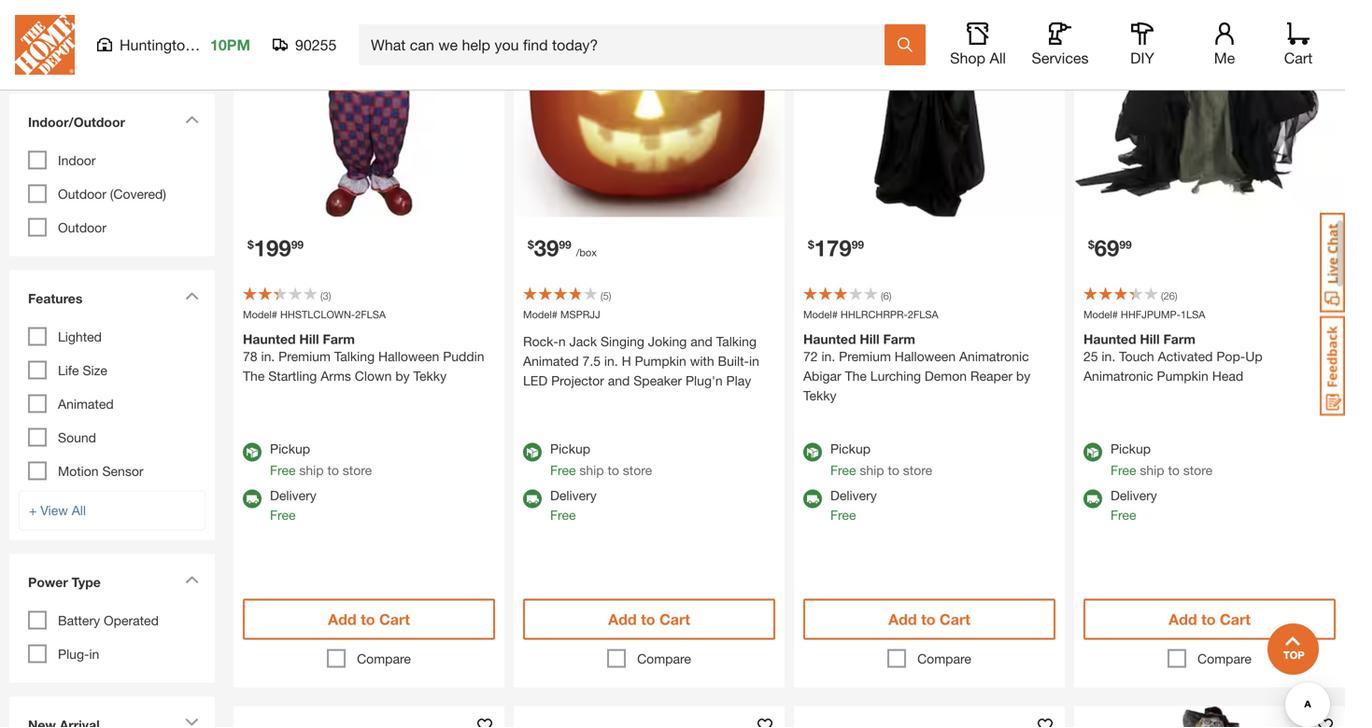 Task type: locate. For each thing, give the bounding box(es) containing it.
1 horizontal spatial in
[[749, 354, 759, 369]]

3 ) from the left
[[889, 290, 891, 302]]

life size link
[[58, 363, 107, 378]]

3 add to cart from the left
[[888, 611, 970, 629]]

99 inside $ 199 99
[[291, 238, 304, 251]]

99 for 69
[[1119, 238, 1132, 251]]

1 horizontal spatial 2flsa
[[908, 309, 938, 321]]

in inside rock-n jack singing joking and talking animated 7.5 in. h pumpkin with built-in led projector and speaker plug'n play
[[749, 354, 759, 369]]

( 3 )
[[320, 290, 331, 302]]

0 vertical spatial and
[[690, 334, 712, 349]]

4 add to cart from the left
[[1169, 611, 1251, 629]]

) up hhstlclown-
[[329, 290, 331, 302]]

1 hill from the left
[[299, 332, 319, 347]]

2 pickup from the left
[[550, 441, 590, 457]]

ship for 69
[[1140, 463, 1164, 478]]

99 inside $ 69 99
[[1119, 238, 1132, 251]]

pickup
[[270, 441, 310, 457], [550, 441, 590, 457], [830, 441, 871, 457], [1111, 441, 1151, 457]]

talking inside rock-n jack singing joking and talking animated 7.5 in. h pumpkin with built-in led projector and speaker plug'n play
[[716, 334, 757, 349]]

model#
[[243, 309, 277, 321], [523, 309, 558, 321], [803, 309, 838, 321], [1083, 309, 1118, 321]]

$ 69 99
[[1088, 234, 1132, 261]]

3 available shipping image from the left
[[803, 490, 822, 509]]

1 horizontal spatial halloween
[[895, 349, 956, 364]]

the right the abigar
[[845, 368, 867, 384]]

caret icon image inside features link
[[185, 292, 199, 300]]

1 horizontal spatial available for pickup image
[[1083, 443, 1102, 462]]

delivery free for 69
[[1111, 488, 1157, 523]]

by inside haunted hill farm 78 in. premium talking halloween puddin the startling arms clown by tekky
[[395, 368, 410, 384]]

26
[[1163, 290, 1175, 302]]

1 vertical spatial animated
[[58, 397, 114, 412]]

0 horizontal spatial and
[[608, 373, 630, 389]]

talking
[[716, 334, 757, 349], [334, 349, 375, 364]]

1 delivery from the left
[[270, 488, 316, 503]]

caret icon image inside the indoor/outdoor link
[[185, 115, 199, 124]]

outdoor up the outdoor link
[[58, 186, 106, 202]]

2 outdoor from the top
[[58, 220, 106, 235]]

3 add from the left
[[888, 611, 917, 629]]

haunted inside haunted hill farm 78 in. premium talking halloween puddin the startling arms clown by tekky
[[243, 332, 296, 347]]

4 delivery from the left
[[1111, 488, 1157, 503]]

1 horizontal spatial haunted
[[803, 332, 856, 347]]

model# up 'rock-'
[[523, 309, 558, 321]]

in
[[749, 354, 759, 369], [89, 647, 99, 662]]

(covered)
[[110, 186, 166, 202]]

0 vertical spatial tekky
[[413, 368, 447, 384]]

indoor/outdoor link
[[19, 103, 205, 146]]

by right reaper
[[1016, 368, 1030, 384]]

the inside haunted hill farm 78 in. premium talking halloween puddin the startling arms clown by tekky
[[243, 368, 265, 384]]

2 add to cart from the left
[[608, 611, 690, 629]]

cart
[[1284, 49, 1313, 67], [379, 611, 410, 629], [659, 611, 690, 629], [940, 611, 970, 629], [1220, 611, 1251, 629]]

pumpkin inside rock-n jack singing joking and talking animated 7.5 in. h pumpkin with built-in led projector and speaker plug'n play
[[635, 354, 686, 369]]

cart for 179
[[940, 611, 970, 629]]

hill inside haunted hill farm 25 in. touch activated pop-up animatronic pumpkin head
[[1140, 332, 1160, 347]]

72
[[803, 349, 818, 364]]

animated
[[523, 354, 579, 369], [58, 397, 114, 412]]

$ for 39
[[528, 238, 534, 251]]

$ for 69
[[1088, 238, 1094, 251]]

4 available shipping image from the left
[[1083, 490, 1102, 509]]

2 + view all link from the top
[[19, 491, 205, 531]]

0 horizontal spatial available for pickup image
[[243, 443, 262, 462]]

in. right 78
[[261, 349, 275, 364]]

4 store from the left
[[1183, 463, 1213, 478]]

premium inside haunted hill farm 78 in. premium talking halloween puddin the startling arms clown by tekky
[[278, 349, 331, 364]]

( for 199
[[320, 290, 323, 302]]

premium up startling at left bottom
[[278, 349, 331, 364]]

farm inside haunted hill farm 72 in. premium halloween animatronic abigar the lurching demon reaper by tekky
[[883, 332, 915, 347]]

in. inside haunted hill farm 72 in. premium halloween animatronic abigar the lurching demon reaper by tekky
[[821, 349, 835, 364]]

1 delivery free from the left
[[270, 488, 316, 523]]

0 horizontal spatial animated
[[58, 397, 114, 412]]

tekky
[[413, 368, 447, 384], [803, 388, 836, 404]]

all
[[72, 43, 86, 58], [990, 49, 1006, 67], [72, 503, 86, 518]]

store for /box
[[623, 463, 652, 478]]

+ view all down the motion
[[29, 503, 86, 518]]

cart for 69
[[1220, 611, 1251, 629]]

6
[[883, 290, 889, 302]]

pickup for /box
[[550, 441, 590, 457]]

4 model# from the left
[[1083, 309, 1118, 321]]

+ up indoor/outdoor
[[29, 43, 37, 58]]

tekky down puddin
[[413, 368, 447, 384]]

delivery free
[[270, 488, 316, 523], [550, 488, 597, 523], [830, 488, 877, 523], [1111, 488, 1157, 523]]

premium inside haunted hill farm 72 in. premium halloween animatronic abigar the lurching demon reaper by tekky
[[839, 349, 891, 364]]

animatronic up reaper
[[959, 349, 1029, 364]]

tekky for 179
[[803, 388, 836, 404]]

tekky inside haunted hill farm 72 in. premium halloween animatronic abigar the lurching demon reaper by tekky
[[803, 388, 836, 404]]

1 vertical spatial + view all link
[[19, 491, 205, 531]]

99 up model# hhlrchrpr-2flsa
[[852, 238, 864, 251]]

0 horizontal spatial haunted
[[243, 332, 296, 347]]

0 horizontal spatial available for pickup image
[[523, 443, 542, 462]]

1 + view all from the top
[[29, 43, 86, 58]]

store for 199
[[343, 463, 372, 478]]

tekky inside haunted hill farm 78 in. premium talking halloween puddin the startling arms clown by tekky
[[413, 368, 447, 384]]

1 horizontal spatial and
[[690, 334, 712, 349]]

2 2flsa from the left
[[908, 309, 938, 321]]

model# for 199
[[243, 309, 277, 321]]

1 add to cart from the left
[[328, 611, 410, 629]]

hill for 199
[[299, 332, 319, 347]]

1 vertical spatial clown
[[355, 368, 392, 384]]

in up play
[[749, 354, 759, 369]]

1 2flsa from the left
[[355, 309, 386, 321]]

outdoor down the "outdoor (covered)" link
[[58, 220, 106, 235]]

delivery free for 179
[[830, 488, 877, 523]]

99 inside $ 39 99 /box
[[559, 238, 571, 251]]

$ inside $ 69 99
[[1088, 238, 1094, 251]]

1 model# from the left
[[243, 309, 277, 321]]

+ view all
[[29, 43, 86, 58], [29, 503, 86, 518]]

farm for 179
[[883, 332, 915, 347]]

78 in. animated halloween green witch, sound activated image
[[794, 707, 1065, 728]]

hill down model# hhstlclown-2flsa
[[299, 332, 319, 347]]

1 compare from the left
[[357, 651, 411, 667]]

2 + view all from the top
[[29, 503, 86, 518]]

99 left /box
[[559, 238, 571, 251]]

reaper
[[970, 368, 1013, 384]]

0 vertical spatial animatronic
[[959, 349, 1029, 364]]

power type link
[[19, 564, 205, 607]]

hill inside haunted hill farm 72 in. premium halloween animatronic abigar the lurching demon reaper by tekky
[[860, 332, 880, 347]]

compare up "41 in. light-up lawn ghosts halloween prop" image
[[637, 651, 691, 667]]

99 up model# hhstlclown-2flsa
[[291, 238, 304, 251]]

$ for 199
[[248, 238, 254, 251]]

view down the motion
[[40, 503, 68, 518]]

in. right 25
[[1102, 349, 1115, 364]]

1 ) from the left
[[329, 290, 331, 302]]

in. inside haunted hill farm 78 in. premium talking halloween puddin the startling arms clown by tekky
[[261, 349, 275, 364]]

0 vertical spatial in
[[749, 354, 759, 369]]

available for pickup image
[[243, 443, 262, 462], [803, 443, 822, 462]]

haunted up 78
[[243, 332, 296, 347]]

2flsa up haunted hill farm 78 in. premium talking halloween puddin the startling arms clown by tekky
[[355, 309, 386, 321]]

1 99 from the left
[[291, 238, 304, 251]]

1 vertical spatial in
[[89, 647, 99, 662]]

7.5
[[582, 354, 601, 369]]

and down h
[[608, 373, 630, 389]]

0 horizontal spatial 2flsa
[[355, 309, 386, 321]]

3 pickup free ship to store from the left
[[830, 441, 932, 478]]

delivery for 179
[[830, 488, 877, 503]]

farm down hhstlclown-
[[323, 332, 355, 347]]

+
[[29, 43, 37, 58], [29, 503, 37, 518]]

pumpkin up speaker
[[635, 354, 686, 369]]

2 store from the left
[[623, 463, 652, 478]]

services button
[[1030, 22, 1090, 67]]

0 horizontal spatial tekky
[[413, 368, 447, 384]]

1 horizontal spatial hill
[[860, 332, 880, 347]]

4 ( from the left
[[1161, 290, 1163, 302]]

animated down 'rock-'
[[523, 354, 579, 369]]

in. for 199
[[261, 349, 275, 364]]

1 outdoor from the top
[[58, 186, 106, 202]]

2 available for pickup image from the left
[[1083, 443, 1102, 462]]

3 farm from the left
[[1163, 332, 1196, 347]]

available for pickup image for 199
[[243, 443, 262, 462]]

2 hill from the left
[[860, 332, 880, 347]]

add for 199
[[328, 611, 356, 629]]

all right shop
[[990, 49, 1006, 67]]

1 by from the left
[[395, 368, 410, 384]]

hill
[[299, 332, 319, 347], [860, 332, 880, 347], [1140, 332, 1160, 347]]

3 caret icon image from the top
[[185, 576, 199, 584]]

operated
[[104, 613, 159, 629]]

3 ( from the left
[[881, 290, 883, 302]]

1 horizontal spatial clown
[[355, 368, 392, 384]]

69
[[1094, 234, 1119, 261]]

1 horizontal spatial farm
[[883, 332, 915, 347]]

0 vertical spatial animated
[[523, 354, 579, 369]]

in.
[[261, 349, 275, 364], [821, 349, 835, 364], [1102, 349, 1115, 364], [604, 354, 618, 369]]

0 horizontal spatial pumpkin
[[635, 354, 686, 369]]

0 vertical spatial +
[[29, 43, 37, 58]]

4 pickup free ship to store from the left
[[1111, 441, 1213, 478]]

hill up the touch
[[1140, 332, 1160, 347]]

features link
[[19, 280, 205, 323]]

1 horizontal spatial animatronic
[[1083, 368, 1153, 384]]

up
[[1245, 349, 1262, 364]]

talking for with
[[716, 334, 757, 349]]

pickup for 199
[[270, 441, 310, 457]]

) for 69
[[1175, 290, 1177, 302]]

78
[[243, 349, 257, 364]]

0 vertical spatial caret icon image
[[185, 115, 199, 124]]

1 caret icon image from the top
[[185, 115, 199, 124]]

What can we help you find today? search field
[[371, 25, 884, 64]]

3 pickup from the left
[[830, 441, 871, 457]]

1 vertical spatial view
[[40, 503, 68, 518]]

hill for 69
[[1140, 332, 1160, 347]]

farm inside haunted hill farm 25 in. touch activated pop-up animatronic pumpkin head
[[1163, 332, 1196, 347]]

1 premium from the left
[[278, 349, 331, 364]]

the down 78
[[243, 368, 265, 384]]

hill down model# hhlrchrpr-2flsa
[[860, 332, 880, 347]]

in. inside rock-n jack singing joking and talking animated 7.5 in. h pumpkin with built-in led projector and speaker plug'n play
[[604, 354, 618, 369]]

singing
[[601, 334, 644, 349]]

and up with
[[690, 334, 712, 349]]

4 compare from the left
[[1198, 651, 1252, 667]]

talking up arms at the bottom
[[334, 349, 375, 364]]

3 $ from the left
[[808, 238, 814, 251]]

pickup down startling at left bottom
[[270, 441, 310, 457]]

compare up 78 in. animated halloween green witch, sound activated image
[[917, 651, 971, 667]]

animatronic
[[959, 349, 1029, 364], [1083, 368, 1153, 384]]

3 ship from the left
[[860, 463, 884, 478]]

)
[[329, 290, 331, 302], [609, 290, 611, 302], [889, 290, 891, 302], [1175, 290, 1177, 302]]

4 ) from the left
[[1175, 290, 1177, 302]]

0 vertical spatial clown
[[58, 3, 95, 19]]

haunted up 25
[[1083, 332, 1136, 347]]

0 vertical spatial outdoor
[[58, 186, 106, 202]]

1 vertical spatial outdoor
[[58, 220, 106, 235]]

3 store from the left
[[903, 463, 932, 478]]

outdoor (covered)
[[58, 186, 166, 202]]

) up hhlrchrpr-
[[889, 290, 891, 302]]

2 ship from the left
[[579, 463, 604, 478]]

hill inside haunted hill farm 78 in. premium talking halloween puddin the startling arms clown by tekky
[[299, 332, 319, 347]]

lurching
[[870, 368, 921, 384]]

1 vertical spatial caret icon image
[[185, 292, 199, 300]]

available for pickup image for /box
[[523, 443, 542, 462]]

3 delivery free from the left
[[830, 488, 877, 523]]

2 ) from the left
[[609, 290, 611, 302]]

+ view all link down 'clown' link
[[19, 30, 205, 71]]

by inside haunted hill farm 72 in. premium halloween animatronic abigar the lurching demon reaper by tekky
[[1016, 368, 1030, 384]]

compare up eek the cat talking singing and joke telling animated 9.5 in. h cat with built-in projector and speaker plug'n play image
[[357, 651, 411, 667]]

2 $ from the left
[[528, 238, 534, 251]]

0 vertical spatial + view all
[[29, 43, 86, 58]]

all inside button
[[990, 49, 1006, 67]]

1 horizontal spatial pumpkin
[[1157, 368, 1208, 384]]

1 horizontal spatial available for pickup image
[[803, 443, 822, 462]]

add to cart button for 69
[[1083, 599, 1336, 640]]

1 add to cart button from the left
[[243, 599, 495, 640]]

all down 'clown' link
[[72, 43, 86, 58]]

halloween up demon
[[895, 349, 956, 364]]

haunted hill farm 78 in. premium talking halloween puddin the startling arms clown by tekky
[[243, 332, 484, 384]]

talking inside haunted hill farm 78 in. premium talking halloween puddin the startling arms clown by tekky
[[334, 349, 375, 364]]

park
[[198, 36, 228, 54]]

2 available shipping image from the left
[[523, 490, 542, 509]]

2 ( from the left
[[601, 290, 603, 302]]

pickup down the touch
[[1111, 441, 1151, 457]]

add to cart for 69
[[1169, 611, 1251, 629]]

2 delivery free from the left
[[550, 488, 597, 523]]

3 99 from the left
[[852, 238, 864, 251]]

tekky down the abigar
[[803, 388, 836, 404]]

1 horizontal spatial animated
[[523, 354, 579, 369]]

4 add from the left
[[1169, 611, 1197, 629]]

caret icon image inside power type link
[[185, 576, 199, 584]]

haunted for 199
[[243, 332, 296, 347]]

( for /box
[[601, 290, 603, 302]]

the for 179
[[845, 368, 867, 384]]

4 ship from the left
[[1140, 463, 1164, 478]]

in. left h
[[604, 354, 618, 369]]

pickup for 179
[[830, 441, 871, 457]]

1 vertical spatial +
[[29, 503, 37, 518]]

2 vertical spatial caret icon image
[[185, 576, 199, 584]]

2 premium from the left
[[839, 349, 891, 364]]

1 horizontal spatial the
[[845, 368, 867, 384]]

with
[[690, 354, 714, 369]]

farm inside haunted hill farm 78 in. premium talking halloween puddin the startling arms clown by tekky
[[323, 332, 355, 347]]

1 vertical spatial + view all
[[29, 503, 86, 518]]

3 model# from the left
[[803, 309, 838, 321]]

pickup free ship to store
[[270, 441, 372, 478], [550, 441, 652, 478], [830, 441, 932, 478], [1111, 441, 1213, 478]]

$ inside $ 179 99
[[808, 238, 814, 251]]

animatronic inside haunted hill farm 25 in. touch activated pop-up animatronic pumpkin head
[[1083, 368, 1153, 384]]

add for 179
[[888, 611, 917, 629]]

pickup down the abigar
[[830, 441, 871, 457]]

rock-
[[523, 334, 558, 349]]

animated down "life size"
[[58, 397, 114, 412]]

72 in. premium halloween animatronic abigar the lurching demon reaper by tekky image
[[794, 0, 1065, 217]]

touch
[[1119, 349, 1154, 364]]

animatronic down the touch
[[1083, 368, 1153, 384]]

3 haunted from the left
[[1083, 332, 1136, 347]]

1 available for pickup image from the left
[[243, 443, 262, 462]]

model# up 25
[[1083, 309, 1118, 321]]

2 farm from the left
[[883, 332, 915, 347]]

1 pickup from the left
[[270, 441, 310, 457]]

2 pickup free ship to store from the left
[[550, 441, 652, 478]]

battery operated
[[58, 613, 159, 629]]

farm down hhlrchrpr-
[[883, 332, 915, 347]]

haunted
[[243, 332, 296, 347], [803, 332, 856, 347], [1083, 332, 1136, 347]]

2 horizontal spatial farm
[[1163, 332, 1196, 347]]

2 caret icon image from the top
[[185, 292, 199, 300]]

1 ( from the left
[[320, 290, 323, 302]]

in down 'battery operated' in the bottom left of the page
[[89, 647, 99, 662]]

$ inside $ 199 99
[[248, 238, 254, 251]]

outdoor for outdoor (covered)
[[58, 186, 106, 202]]

) up the hhfjpump-
[[1175, 290, 1177, 302]]

0 horizontal spatial premium
[[278, 349, 331, 364]]

to
[[327, 463, 339, 478], [608, 463, 619, 478], [888, 463, 899, 478], [1168, 463, 1180, 478], [361, 611, 375, 629], [641, 611, 655, 629], [921, 611, 935, 629], [1201, 611, 1216, 629]]

1 horizontal spatial by
[[1016, 368, 1030, 384]]

1 store from the left
[[343, 463, 372, 478]]

model# for /box
[[523, 309, 558, 321]]

4 delivery free from the left
[[1111, 488, 1157, 523]]

4 $ from the left
[[1088, 238, 1094, 251]]

add to cart button for 179
[[803, 599, 1055, 640]]

n
[[558, 334, 566, 349]]

available for pickup image for 69
[[1083, 443, 1102, 462]]

4 99 from the left
[[1119, 238, 1132, 251]]

2 horizontal spatial hill
[[1140, 332, 1160, 347]]

free
[[270, 463, 296, 478], [550, 463, 576, 478], [830, 463, 856, 478], [1111, 463, 1136, 478], [270, 508, 296, 523], [550, 508, 576, 523], [830, 508, 856, 523], [1111, 508, 1136, 523]]

pumpkin down activated
[[1157, 368, 1208, 384]]

farm up activated
[[1163, 332, 1196, 347]]

by right arms at the bottom
[[395, 368, 410, 384]]

(
[[320, 290, 323, 302], [601, 290, 603, 302], [881, 290, 883, 302], [1161, 290, 1163, 302]]

1 pickup free ship to store from the left
[[270, 441, 372, 478]]

huntington park
[[120, 36, 228, 54]]

caret icon image for features
[[185, 292, 199, 300]]

+ up "power"
[[29, 503, 37, 518]]

2 halloween from the left
[[895, 349, 956, 364]]

+ view all down 'clown' link
[[29, 43, 86, 58]]

halloween
[[378, 349, 439, 364], [895, 349, 956, 364]]

99 up model# hhfjpump-1lsa
[[1119, 238, 1132, 251]]

available shipping image for 69
[[1083, 490, 1102, 509]]

abigar
[[803, 368, 841, 384]]

0 horizontal spatial farm
[[323, 332, 355, 347]]

compare up 5 ft. animatronic skeleton scarecrow halloween prop image
[[1198, 651, 1252, 667]]

1 horizontal spatial premium
[[839, 349, 891, 364]]

) for 199
[[329, 290, 331, 302]]

1 $ from the left
[[248, 238, 254, 251]]

projector
[[551, 373, 604, 389]]

add to cart for 199
[[328, 611, 410, 629]]

in. right 72
[[821, 349, 835, 364]]

) up 'singing'
[[609, 290, 611, 302]]

2 99 from the left
[[559, 238, 571, 251]]

by for 179
[[1016, 368, 1030, 384]]

motion
[[58, 464, 99, 479]]

3 compare from the left
[[917, 651, 971, 667]]

in. inside haunted hill farm 25 in. touch activated pop-up animatronic pumpkin head
[[1102, 349, 1115, 364]]

cart for 199
[[379, 611, 410, 629]]

model# up 78
[[243, 309, 277, 321]]

1 haunted from the left
[[243, 332, 296, 347]]

view down 'clown' link
[[40, 43, 68, 58]]

2 haunted from the left
[[803, 332, 856, 347]]

diy button
[[1112, 22, 1172, 67]]

2flsa for 199
[[355, 309, 386, 321]]

0 horizontal spatial the
[[243, 368, 265, 384]]

1 horizontal spatial tekky
[[803, 388, 836, 404]]

pumpkin
[[635, 354, 686, 369], [1157, 368, 1208, 384]]

talking up the built-
[[716, 334, 757, 349]]

0 horizontal spatial clown
[[58, 3, 95, 19]]

1 add from the left
[[328, 611, 356, 629]]

premium up lurching
[[839, 349, 891, 364]]

3 add to cart button from the left
[[803, 599, 1055, 640]]

plug'n
[[686, 373, 723, 389]]

1 the from the left
[[243, 368, 265, 384]]

1 available for pickup image from the left
[[523, 443, 542, 462]]

179
[[814, 234, 852, 261]]

4 pickup from the left
[[1111, 441, 1151, 457]]

0 vertical spatial + view all link
[[19, 30, 205, 71]]

2 horizontal spatial haunted
[[1083, 332, 1136, 347]]

2 delivery from the left
[[550, 488, 597, 503]]

0 horizontal spatial hill
[[299, 332, 319, 347]]

99 inside $ 179 99
[[852, 238, 864, 251]]

clown
[[58, 3, 95, 19], [355, 368, 392, 384]]

head
[[1212, 368, 1243, 384]]

caret icon image
[[185, 115, 199, 124], [185, 292, 199, 300], [185, 576, 199, 584]]

power
[[28, 575, 68, 590]]

$ inside $ 39 99 /box
[[528, 238, 534, 251]]

0 horizontal spatial talking
[[334, 349, 375, 364]]

78 in. premium talking halloween puddin the startling arms clown by tekky image
[[234, 0, 504, 217]]

compare
[[357, 651, 411, 667], [637, 651, 691, 667], [917, 651, 971, 667], [1198, 651, 1252, 667]]

2 view from the top
[[40, 503, 68, 518]]

available for pickup image
[[523, 443, 542, 462], [1083, 443, 1102, 462]]

1 halloween from the left
[[378, 349, 439, 364]]

2 model# from the left
[[523, 309, 558, 321]]

2 available for pickup image from the left
[[803, 443, 822, 462]]

model# up 72
[[803, 309, 838, 321]]

3 hill from the left
[[1140, 332, 1160, 347]]

4 add to cart button from the left
[[1083, 599, 1336, 640]]

3 delivery from the left
[[830, 488, 877, 503]]

0 horizontal spatial by
[[395, 368, 410, 384]]

the
[[243, 368, 265, 384], [845, 368, 867, 384]]

1 vertical spatial tekky
[[803, 388, 836, 404]]

2 the from the left
[[845, 368, 867, 384]]

2 by from the left
[[1016, 368, 1030, 384]]

99 for 179
[[852, 238, 864, 251]]

haunted up 72
[[803, 332, 856, 347]]

0 horizontal spatial halloween
[[378, 349, 439, 364]]

haunted inside haunted hill farm 72 in. premium halloween animatronic abigar the lurching demon reaper by tekky
[[803, 332, 856, 347]]

1 farm from the left
[[323, 332, 355, 347]]

+ view all link down sensor
[[19, 491, 205, 531]]

delivery
[[270, 488, 316, 503], [550, 488, 597, 503], [830, 488, 877, 503], [1111, 488, 1157, 503]]

0 horizontal spatial in
[[89, 647, 99, 662]]

activated
[[1158, 349, 1213, 364]]

0 horizontal spatial animatronic
[[959, 349, 1029, 364]]

the inside haunted hill farm 72 in. premium halloween animatronic abigar the lurching demon reaper by tekky
[[845, 368, 867, 384]]

2flsa up haunted hill farm 72 in. premium halloween animatronic abigar the lurching demon reaper by tekky
[[908, 309, 938, 321]]

1 available shipping image from the left
[[243, 490, 262, 509]]

halloween inside haunted hill farm 72 in. premium halloween animatronic abigar the lurching demon reaper by tekky
[[895, 349, 956, 364]]

indoor
[[58, 153, 96, 168]]

talking for clown
[[334, 349, 375, 364]]

shop all
[[950, 49, 1006, 67]]

( for 179
[[881, 290, 883, 302]]

1 vertical spatial animatronic
[[1083, 368, 1153, 384]]

+ view all link
[[19, 30, 205, 71], [19, 491, 205, 531]]

model# for 179
[[803, 309, 838, 321]]

0 vertical spatial view
[[40, 43, 68, 58]]

1 horizontal spatial talking
[[716, 334, 757, 349]]

39
[[534, 234, 559, 261]]

pickup for 69
[[1111, 441, 1151, 457]]

animated link
[[58, 397, 114, 412]]

huntington
[[120, 36, 193, 54]]

25
[[1083, 349, 1098, 364]]

halloween left puddin
[[378, 349, 439, 364]]

1 ship from the left
[[299, 463, 324, 478]]

haunted inside haunted hill farm 25 in. touch activated pop-up animatronic pumpkin head
[[1083, 332, 1136, 347]]

pickup down projector
[[550, 441, 590, 457]]

available shipping image
[[243, 490, 262, 509], [523, 490, 542, 509], [803, 490, 822, 509], [1083, 490, 1102, 509]]



Task type: vqa. For each thing, say whether or not it's contained in the screenshot.
HIGHLANDER ALL CEDAR WOODEN SWING SET Image Top Rated
no



Task type: describe. For each thing, give the bounding box(es) containing it.
eek the cat talking singing and joke telling animated 9.5 in. h cat with built-in projector and speaker plug'n play image
[[234, 707, 504, 728]]

$ 39 99 /box
[[528, 234, 597, 261]]

by for 199
[[395, 368, 410, 384]]

diy
[[1130, 49, 1154, 67]]

) for 179
[[889, 290, 891, 302]]

clown link
[[58, 3, 95, 19]]

outdoor link
[[58, 220, 106, 235]]

lighted link
[[58, 329, 102, 345]]

hhfjpump-
[[1121, 309, 1181, 321]]

motion sensor link
[[58, 464, 143, 479]]

store for 69
[[1183, 463, 1213, 478]]

delivery for /box
[[550, 488, 597, 503]]

arms
[[321, 368, 351, 384]]

premium for 179
[[839, 349, 891, 364]]

model# msprjj
[[523, 309, 600, 321]]

size
[[83, 363, 107, 378]]

type
[[72, 575, 101, 590]]

the for 199
[[243, 368, 265, 384]]

h
[[622, 354, 631, 369]]

compare for 69
[[1198, 651, 1252, 667]]

hhlrchrpr-
[[841, 309, 908, 321]]

shop
[[950, 49, 985, 67]]

msprjj
[[560, 309, 600, 321]]

speaker
[[634, 373, 682, 389]]

pickup free ship to store for 69
[[1111, 441, 1213, 478]]

99 for 199
[[291, 238, 304, 251]]

sound link
[[58, 430, 96, 446]]

delivery free for /box
[[550, 488, 597, 523]]

plug-
[[58, 647, 89, 662]]

in. for 69
[[1102, 349, 1115, 364]]

available for pickup image for 179
[[803, 443, 822, 462]]

in. for 179
[[821, 349, 835, 364]]

farm for 69
[[1163, 332, 1196, 347]]

$ for 179
[[808, 238, 814, 251]]

battery
[[58, 613, 100, 629]]

jack
[[569, 334, 597, 349]]

lighted
[[58, 329, 102, 345]]

( 5 )
[[601, 290, 611, 302]]

me button
[[1195, 22, 1254, 67]]

ship for /box
[[579, 463, 604, 478]]

$ 199 99
[[248, 234, 304, 261]]

1lsa
[[1181, 309, 1205, 321]]

caret icon image for indoor/outdoor
[[185, 115, 199, 124]]

rock-n jack singing joking and talking animated 7.5 in. h pumpkin with built-in led projector and speaker plug'n play link
[[523, 332, 775, 391]]

startling
[[268, 368, 317, 384]]

available shipping image for 179
[[803, 490, 822, 509]]

compare for 179
[[917, 651, 971, 667]]

tekky for 199
[[413, 368, 447, 384]]

10pm
[[210, 36, 250, 54]]

model# for 69
[[1083, 309, 1118, 321]]

hill for 179
[[860, 332, 880, 347]]

5 ft. animatronic skeleton scarecrow halloween prop image
[[1074, 707, 1345, 728]]

2 + from the top
[[29, 503, 37, 518]]

25 in. touch activated pop-up animatronic pumpkin head image
[[1074, 0, 1345, 217]]

pop-
[[1216, 349, 1245, 364]]

99 for 39
[[559, 238, 571, 251]]

delivery free for 199
[[270, 488, 316, 523]]

motion sensor
[[58, 464, 143, 479]]

outdoor (covered) link
[[58, 186, 166, 202]]

cart for /box
[[659, 611, 690, 629]]

delivery for 199
[[270, 488, 316, 503]]

delivery for 69
[[1111, 488, 1157, 503]]

clown inside haunted hill farm 78 in. premium talking halloween puddin the startling arms clown by tekky
[[355, 368, 392, 384]]

( 6 )
[[881, 290, 891, 302]]

play
[[726, 373, 751, 389]]

available shipping image for 199
[[243, 490, 262, 509]]

available shipping image for /box
[[523, 490, 542, 509]]

pickup free ship to store for 179
[[830, 441, 932, 478]]

live chat image
[[1320, 213, 1345, 313]]

compare for 199
[[357, 651, 411, 667]]

shop all button
[[948, 22, 1008, 67]]

hhstlclown-
[[280, 309, 355, 321]]

pickup free ship to store for 199
[[270, 441, 372, 478]]

ship for 179
[[860, 463, 884, 478]]

services
[[1032, 49, 1089, 67]]

animated inside rock-n jack singing joking and talking animated 7.5 in. h pumpkin with built-in led projector and speaker plug'n play
[[523, 354, 579, 369]]

( 26 )
[[1161, 290, 1177, 302]]

199
[[254, 234, 291, 261]]

battery operated link
[[58, 613, 159, 629]]

cart inside cart link
[[1284, 49, 1313, 67]]

41 in. light-up lawn ghosts halloween prop image
[[514, 707, 785, 728]]

3
[[323, 290, 329, 302]]

life
[[58, 363, 79, 378]]

90255
[[295, 36, 337, 54]]

cart link
[[1278, 22, 1319, 67]]

farm for 199
[[323, 332, 355, 347]]

animatronic inside haunted hill farm 72 in. premium halloween animatronic abigar the lurching demon reaper by tekky
[[959, 349, 1029, 364]]

outdoor for outdoor
[[58, 220, 106, 235]]

rock-n jack singing joking and talking animated 7.5 in. h pumpkin with built-in led projector and speaker plug'n play
[[523, 334, 759, 389]]

rock-n jack singing joking and talking animated 7.5 in. h pumpkin with built-in led projector and speaker plug'n play image
[[514, 0, 785, 217]]

led
[[523, 373, 548, 389]]

feedback link image
[[1320, 316, 1345, 417]]

/box
[[576, 247, 597, 259]]

add to cart for 179
[[888, 611, 970, 629]]

puddin
[[443, 349, 484, 364]]

haunted for 179
[[803, 332, 856, 347]]

model# hhfjpump-1lsa
[[1083, 309, 1205, 321]]

add to cart button for 199
[[243, 599, 495, 640]]

built-
[[718, 354, 749, 369]]

ship for 199
[[299, 463, 324, 478]]

all down the motion
[[72, 503, 86, 518]]

haunted for 69
[[1083, 332, 1136, 347]]

1 + view all link from the top
[[19, 30, 205, 71]]

premium for 199
[[278, 349, 331, 364]]

haunted hill farm 25 in. touch activated pop-up animatronic pumpkin head
[[1083, 332, 1262, 384]]

plug-in
[[58, 647, 99, 662]]

indoor link
[[58, 153, 96, 168]]

2flsa for 179
[[908, 309, 938, 321]]

add for 69
[[1169, 611, 1197, 629]]

2 add to cart button from the left
[[523, 599, 775, 640]]

sensor
[[102, 464, 143, 479]]

1 + from the top
[[29, 43, 37, 58]]

1 view from the top
[[40, 43, 68, 58]]

life size
[[58, 363, 107, 378]]

( for 69
[[1161, 290, 1163, 302]]

sound
[[58, 430, 96, 446]]

1 vertical spatial and
[[608, 373, 630, 389]]

) for /box
[[609, 290, 611, 302]]

the home depot logo image
[[15, 15, 75, 75]]

halloween inside haunted hill farm 78 in. premium talking halloween puddin the startling arms clown by tekky
[[378, 349, 439, 364]]

model# hhlrchrpr-2flsa
[[803, 309, 938, 321]]

haunted hill farm 72 in. premium halloween animatronic abigar the lurching demon reaper by tekky
[[803, 332, 1030, 404]]

pickup free ship to store for /box
[[550, 441, 652, 478]]

power type
[[28, 575, 101, 590]]

features
[[28, 291, 83, 306]]

joking
[[648, 334, 687, 349]]

2 add from the left
[[608, 611, 637, 629]]

store for 179
[[903, 463, 932, 478]]

demon
[[925, 368, 967, 384]]

plug-in link
[[58, 647, 99, 662]]

90255 button
[[273, 35, 337, 54]]

5
[[603, 290, 609, 302]]

indoor/outdoor
[[28, 114, 125, 130]]

pumpkin inside haunted hill farm 25 in. touch activated pop-up animatronic pumpkin head
[[1157, 368, 1208, 384]]

2 compare from the left
[[637, 651, 691, 667]]

caret icon image for power type
[[185, 576, 199, 584]]



